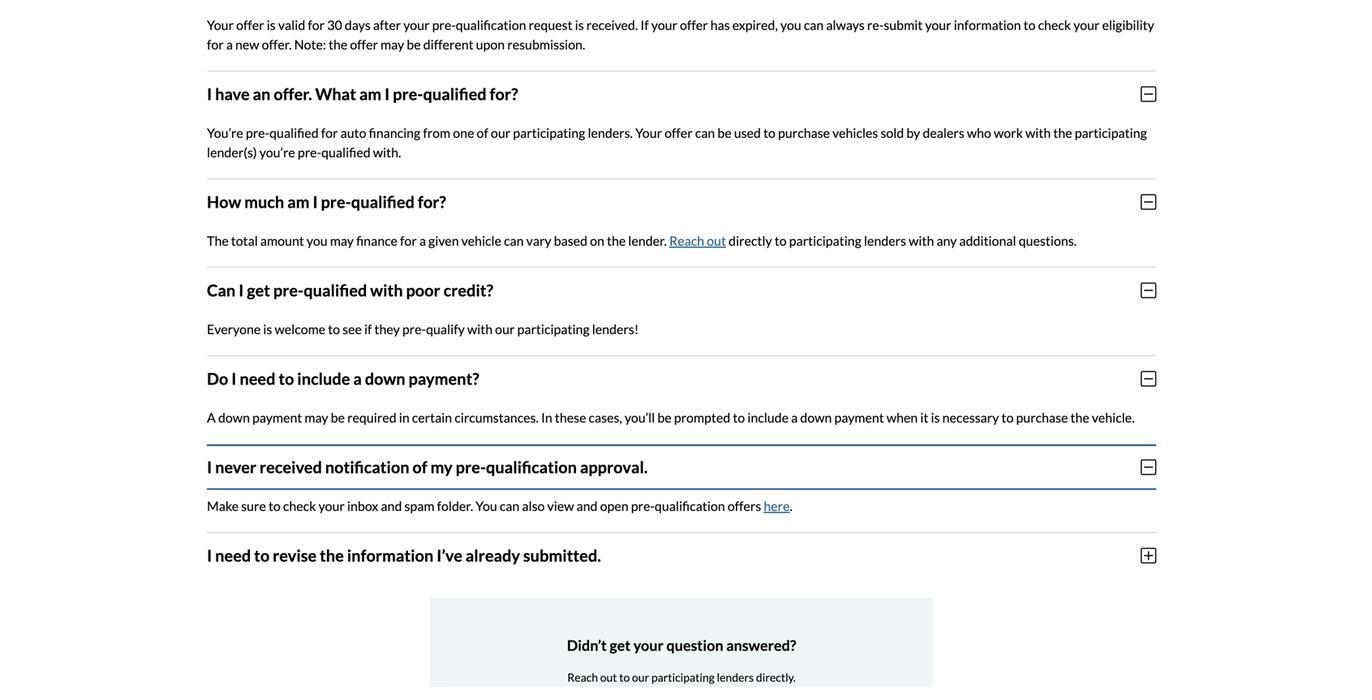 Task type: describe. For each thing, give the bounding box(es) containing it.
open
[[600, 498, 629, 514]]

your inside your offer is valid for 30 days after your pre-qualification request is received. if your offer has expired, you can always re-submit your information to check your eligibility for a new offer. note: the offer may be different upon resubmission.
[[207, 17, 234, 33]]

financing
[[369, 125, 421, 141]]

qualified inside 'dropdown button'
[[351, 192, 415, 212]]

plus square image
[[1141, 547, 1157, 565]]

vary
[[526, 233, 552, 249]]

approval.
[[580, 458, 648, 477]]

qualification inside dropdown button
[[486, 458, 577, 477]]

offer down the days at top
[[350, 36, 378, 52]]

2 vertical spatial our
[[632, 671, 649, 685]]

a down payment may be required in certain circumstances. in these cases, you'll be prompted to include a down payment when it is necessary to purchase the vehicle.
[[207, 410, 1135, 426]]

reach inside getting pre-qualified tab panel
[[670, 233, 705, 249]]

everyone
[[207, 321, 261, 337]]

question
[[667, 637, 724, 654]]

a inside dropdown button
[[353, 369, 362, 389]]

is right it
[[931, 410, 940, 426]]

your inside you're pre-qualified for auto financing from one of our participating lenders. your offer can be used to purchase vehicles sold by dealers who work with the participating lender(s) you're pre-qualified with.
[[636, 125, 662, 141]]

i never received notification of my pre-qualification approval.
[[207, 458, 648, 477]]

how
[[207, 192, 241, 212]]

.
[[790, 498, 793, 514]]

you're
[[260, 144, 295, 160]]

qualify
[[426, 321, 465, 337]]

didn't get your question answered?
[[567, 637, 796, 654]]

work
[[994, 125, 1023, 141]]

certain
[[412, 410, 452, 426]]

minus square image for can i get pre-qualified with poor credit?
[[1141, 281, 1157, 299]]

cases,
[[589, 410, 622, 426]]

lenders!
[[592, 321, 639, 337]]

request
[[529, 17, 573, 33]]

directly
[[729, 233, 772, 249]]

notification
[[325, 458, 410, 477]]

new
[[235, 36, 259, 52]]

from
[[423, 125, 451, 141]]

different
[[423, 36, 474, 52]]

your right the after
[[404, 17, 430, 33]]

1 vertical spatial purchase
[[1017, 410, 1068, 426]]

can
[[207, 281, 236, 300]]

pre- inside dropdown button
[[393, 84, 423, 104]]

in
[[541, 410, 553, 426]]

vehicle
[[462, 233, 502, 249]]

prompted
[[674, 410, 731, 426]]

with.
[[373, 144, 401, 160]]

if
[[641, 17, 649, 33]]

qualified inside dropdown button
[[423, 84, 487, 104]]

the left vehicle.
[[1071, 410, 1090, 426]]

submitted.
[[523, 546, 601, 566]]

be right you'll
[[658, 410, 672, 426]]

of inside dropdown button
[[413, 458, 428, 477]]

pre- up welcome
[[273, 281, 304, 300]]

0 horizontal spatial reach
[[568, 671, 598, 685]]

down inside dropdown button
[[365, 369, 406, 389]]

i inside dropdown button
[[231, 369, 237, 389]]

check inside your offer is valid for 30 days after your pre-qualification request is received. if your offer has expired, you can always re-submit your information to check your eligibility for a new offer. note: the offer may be different upon resubmission.
[[1039, 17, 1071, 33]]

with right qualify
[[467, 321, 493, 337]]

pre- inside your offer is valid for 30 days after your pre-qualification request is received. if your offer has expired, you can always re-submit your information to check your eligibility for a new offer. note: the offer may be different upon resubmission.
[[432, 17, 456, 33]]

with left any
[[909, 233, 934, 249]]

credit?
[[444, 281, 493, 300]]

am inside dropdown button
[[359, 84, 382, 104]]

pre- right my
[[456, 458, 486, 477]]

sold
[[881, 125, 904, 141]]

on
[[590, 233, 605, 249]]

getting pre-qualified tab panel
[[207, 0, 1157, 585]]

required
[[347, 410, 397, 426]]

the right on
[[607, 233, 626, 249]]

the total amount you may finance for a given vehicle can vary based on the lender. reach out directly to participating lenders with any additional questions.
[[207, 233, 1077, 249]]

any
[[937, 233, 957, 249]]

1 vertical spatial check
[[283, 498, 316, 514]]

can inside your offer is valid for 30 days after your pre-qualification request is received. if your offer has expired, you can always re-submit your information to check your eligibility for a new offer. note: the offer may be different upon resubmission.
[[804, 17, 824, 33]]

can left vary
[[504, 233, 524, 249]]

to inside "do i need to include a down payment?" dropdown button
[[279, 369, 294, 389]]

information inside button
[[347, 546, 434, 566]]

qualified inside dropdown button
[[304, 281, 367, 300]]

see
[[343, 321, 362, 337]]

is right request
[[575, 17, 584, 33]]

offers
[[728, 498, 761, 514]]

amount
[[260, 233, 304, 249]]

based
[[554, 233, 588, 249]]

offer. inside i have an offer. what am i pre-qualified for? dropdown button
[[274, 84, 312, 104]]

0 horizontal spatial out
[[600, 671, 617, 685]]

30
[[327, 17, 342, 33]]

of inside you're pre-qualified for auto financing from one of our participating lenders. your offer can be used to purchase vehicles sold by dealers who work with the participating lender(s) you're pre-qualified with.
[[477, 125, 489, 141]]

for right finance
[[400, 233, 417, 249]]

when
[[887, 410, 918, 426]]

who
[[967, 125, 992, 141]]

can i get pre-qualified with poor credit?
[[207, 281, 493, 300]]

1 payment from the left
[[252, 410, 302, 426]]

given
[[429, 233, 459, 249]]

has
[[711, 17, 730, 33]]

i never received notification of my pre-qualification approval. button
[[207, 445, 1157, 490]]

your right submit
[[926, 17, 952, 33]]

auto
[[341, 125, 366, 141]]

a inside your offer is valid for 30 days after your pre-qualification request is received. if your offer has expired, you can always re-submit your information to check your eligibility for a new offer. note: the offer may be different upon resubmission.
[[226, 36, 233, 52]]

you're
[[207, 125, 243, 141]]

0 horizontal spatial lenders
[[717, 671, 754, 685]]

your left inbox
[[319, 498, 345, 514]]

valid
[[278, 17, 305, 33]]

offer left has
[[680, 17, 708, 33]]

i up the "financing" at left top
[[385, 84, 390, 104]]

if
[[364, 321, 372, 337]]

your right if
[[652, 17, 678, 33]]

minus square image for qualification
[[1141, 458, 1157, 476]]

i have an offer. what am i pre-qualified for? button
[[207, 71, 1157, 117]]

poor
[[406, 281, 441, 300]]

an
[[253, 84, 271, 104]]

your left eligibility
[[1074, 17, 1100, 33]]

lenders inside getting pre-qualified tab panel
[[864, 233, 907, 249]]

resubmission.
[[508, 36, 585, 52]]

by
[[907, 125, 921, 141]]

1 and from the left
[[381, 498, 402, 514]]

offer. inside your offer is valid for 30 days after your pre-qualification request is received. if your offer has expired, you can always re-submit your information to check your eligibility for a new offer. note: the offer may be different upon resubmission.
[[262, 36, 292, 52]]

the inside button
[[320, 546, 344, 566]]

directly.
[[756, 671, 796, 685]]

am inside 'dropdown button'
[[287, 192, 310, 212]]

here
[[764, 498, 790, 514]]

inbox
[[347, 498, 379, 514]]

qualified down auto
[[321, 144, 371, 160]]

reach out link
[[670, 233, 726, 249]]

offer up new
[[236, 17, 264, 33]]

2 horizontal spatial down
[[801, 410, 832, 426]]

questions.
[[1019, 233, 1077, 249]]

lender(s)
[[207, 144, 257, 160]]

here link
[[764, 498, 790, 514]]

in
[[399, 410, 410, 426]]

i left have
[[207, 84, 212, 104]]

to inside you're pre-qualified for auto financing from one of our participating lenders. your offer can be used to purchase vehicles sold by dealers who work with the participating lender(s) you're pre-qualified with.
[[764, 125, 776, 141]]

view
[[548, 498, 574, 514]]

how much am i pre-qualified for? button
[[207, 179, 1157, 225]]

additional
[[960, 233, 1017, 249]]

note:
[[294, 36, 326, 52]]

necessary
[[943, 410, 999, 426]]

how much am i pre-qualified for?
[[207, 192, 446, 212]]

circumstances.
[[455, 410, 539, 426]]

your offer is valid for 30 days after your pre-qualification request is received. if your offer has expired, you can always re-submit your information to check your eligibility for a new offer. note: the offer may be different upon resubmission.
[[207, 17, 1155, 52]]



Task type: vqa. For each thing, say whether or not it's contained in the screenshot.


Task type: locate. For each thing, give the bounding box(es) containing it.
reach out to our participating lenders directly.
[[568, 671, 796, 685]]

be left required
[[331, 410, 345, 426]]

do
[[207, 369, 228, 389]]

pre-
[[432, 17, 456, 33], [393, 84, 423, 104], [246, 125, 270, 141], [298, 144, 322, 160], [321, 192, 351, 212], [273, 281, 304, 300], [402, 321, 426, 337], [456, 458, 486, 477], [631, 498, 655, 514]]

offer. right an
[[274, 84, 312, 104]]

your right lenders.
[[636, 125, 662, 141]]

1 horizontal spatial payment
[[835, 410, 884, 426]]

purchase left vehicle.
[[1017, 410, 1068, 426]]

vehicle.
[[1092, 410, 1135, 426]]

minus square image
[[1141, 193, 1157, 211], [1141, 370, 1157, 388], [1141, 458, 1157, 476]]

information inside your offer is valid for 30 days after your pre-qualification request is received. if your offer has expired, you can always re-submit your information to check your eligibility for a new offer. note: the offer may be different upon resubmission.
[[954, 17, 1021, 33]]

0 vertical spatial purchase
[[778, 125, 830, 141]]

3 minus square image from the top
[[1141, 458, 1157, 476]]

need inside button
[[215, 546, 251, 566]]

1 horizontal spatial include
[[748, 410, 789, 426]]

and left spam
[[381, 498, 402, 514]]

may down the do i need to include a down payment?
[[305, 410, 328, 426]]

1 vertical spatial am
[[287, 192, 310, 212]]

minus square image for i have an offer. what am i pre-qualified for?
[[1141, 85, 1157, 103]]

days
[[345, 17, 371, 33]]

1 minus square image from the top
[[1141, 193, 1157, 211]]

1 vertical spatial our
[[495, 321, 515, 337]]

sure
[[241, 498, 266, 514]]

2 horizontal spatial may
[[381, 36, 404, 52]]

0 horizontal spatial purchase
[[778, 125, 830, 141]]

for? inside dropdown button
[[490, 84, 518, 104]]

purchase left vehicles
[[778, 125, 830, 141]]

you're pre-qualified for auto financing from one of our participating lenders. your offer can be used to purchase vehicles sold by dealers who work with the participating lender(s) you're pre-qualified with.
[[207, 125, 1147, 160]]

1 vertical spatial lenders
[[717, 671, 754, 685]]

of left my
[[413, 458, 428, 477]]

our right qualify
[[495, 321, 515, 337]]

1 horizontal spatial and
[[577, 498, 598, 514]]

do i need to include a down payment?
[[207, 369, 479, 389]]

am right what
[[359, 84, 382, 104]]

0 vertical spatial our
[[491, 125, 511, 141]]

0 horizontal spatial down
[[218, 410, 250, 426]]

your
[[207, 17, 234, 33], [636, 125, 662, 141]]

1 horizontal spatial for?
[[490, 84, 518, 104]]

minus square image
[[1141, 85, 1157, 103], [1141, 281, 1157, 299]]

purchase
[[778, 125, 830, 141], [1017, 410, 1068, 426]]

2 vertical spatial may
[[305, 410, 328, 426]]

need right the 'do' at the bottom left of the page
[[240, 369, 276, 389]]

much
[[244, 192, 284, 212]]

1 vertical spatial your
[[636, 125, 662, 141]]

the right work
[[1054, 125, 1073, 141]]

1 vertical spatial of
[[413, 458, 428, 477]]

lenders.
[[588, 125, 633, 141]]

0 horizontal spatial am
[[287, 192, 310, 212]]

pre- up the "financing" at left top
[[393, 84, 423, 104]]

1 horizontal spatial lenders
[[864, 233, 907, 249]]

0 vertical spatial may
[[381, 36, 404, 52]]

and
[[381, 498, 402, 514], [577, 498, 598, 514]]

0 horizontal spatial your
[[207, 17, 234, 33]]

for inside you're pre-qualified for auto financing from one of our participating lenders. your offer can be used to purchase vehicles sold by dealers who work with the participating lender(s) you're pre-qualified with.
[[321, 125, 338, 141]]

to
[[1024, 17, 1036, 33], [764, 125, 776, 141], [775, 233, 787, 249], [328, 321, 340, 337], [279, 369, 294, 389], [733, 410, 745, 426], [1002, 410, 1014, 426], [269, 498, 281, 514], [254, 546, 270, 566], [619, 671, 630, 685]]

with inside you're pre-qualified for auto financing from one of our participating lenders. your offer can be used to purchase vehicles sold by dealers who work with the participating lender(s) you're pre-qualified with.
[[1026, 125, 1051, 141]]

answered?
[[727, 637, 796, 654]]

1 horizontal spatial check
[[1039, 17, 1071, 33]]

make sure to check your inbox and spam folder. you can also view and open pre-qualification offers here .
[[207, 498, 793, 514]]

out left directly at the right top of the page
[[707, 233, 726, 249]]

lender.
[[628, 233, 667, 249]]

1 vertical spatial information
[[347, 546, 434, 566]]

eligibility
[[1103, 17, 1155, 33]]

can inside you're pre-qualified for auto financing from one of our participating lenders. your offer can be used to purchase vehicles sold by dealers who work with the participating lender(s) you're pre-qualified with.
[[695, 125, 715, 141]]

minus square image inside how much am i pre-qualified for? 'dropdown button'
[[1141, 193, 1157, 211]]

our right one
[[491, 125, 511, 141]]

qualification up also
[[486, 458, 577, 477]]

be inside you're pre-qualified for auto financing from one of our participating lenders. your offer can be used to purchase vehicles sold by dealers who work with the participating lender(s) you're pre-qualified with.
[[718, 125, 732, 141]]

revise
[[273, 546, 317, 566]]

0 vertical spatial information
[[954, 17, 1021, 33]]

1 vertical spatial get
[[610, 637, 631, 654]]

reach down didn't
[[568, 671, 598, 685]]

spam
[[405, 498, 435, 514]]

i need to revise the information i've already submitted. button
[[207, 533, 1157, 579]]

can left used
[[695, 125, 715, 141]]

minus square image for payment?
[[1141, 370, 1157, 388]]

1 horizontal spatial reach
[[670, 233, 705, 249]]

i inside button
[[207, 546, 212, 566]]

received
[[260, 458, 322, 477]]

0 horizontal spatial include
[[297, 369, 350, 389]]

1 vertical spatial need
[[215, 546, 251, 566]]

the
[[207, 233, 229, 249]]

to inside i need to revise the information i've already submitted. button
[[254, 546, 270, 566]]

pre- right open
[[631, 498, 655, 514]]

lenders left the directly.
[[717, 671, 754, 685]]

0 vertical spatial check
[[1039, 17, 1071, 33]]

2 and from the left
[[577, 498, 598, 514]]

the inside your offer is valid for 30 days after your pre-qualification request is received. if your offer has expired, you can always re-submit your information to check your eligibility for a new offer. note: the offer may be different upon resubmission.
[[329, 36, 348, 52]]

our down didn't get your question answered?
[[632, 671, 649, 685]]

get right didn't
[[610, 637, 631, 654]]

minus square image inside i never received notification of my pre-qualification approval. dropdown button
[[1141, 458, 1157, 476]]

lenders left any
[[864, 233, 907, 249]]

payment left when on the right of page
[[835, 410, 884, 426]]

pre- down auto
[[321, 192, 351, 212]]

1 vertical spatial offer.
[[274, 84, 312, 104]]

the inside you're pre-qualified for auto financing from one of our participating lenders. your offer can be used to purchase vehicles sold by dealers who work with the participating lender(s) you're pre-qualified with.
[[1054, 125, 1073, 141]]

0 vertical spatial qualification
[[456, 17, 526, 33]]

i have an offer. what am i pre-qualified for?
[[207, 84, 518, 104]]

qualification
[[456, 17, 526, 33], [486, 458, 577, 477], [655, 498, 725, 514]]

the
[[329, 36, 348, 52], [1054, 125, 1073, 141], [607, 233, 626, 249], [1071, 410, 1090, 426], [320, 546, 344, 566]]

2 vertical spatial minus square image
[[1141, 458, 1157, 476]]

i need to revise the information i've already submitted.
[[207, 546, 601, 566]]

received.
[[587, 17, 638, 33]]

0 vertical spatial your
[[207, 17, 234, 33]]

always
[[827, 17, 865, 33]]

0 vertical spatial offer.
[[262, 36, 292, 52]]

expired,
[[733, 17, 778, 33]]

minus square image inside can i get pre-qualified with poor credit? dropdown button
[[1141, 281, 1157, 299]]

0 vertical spatial am
[[359, 84, 382, 104]]

of right one
[[477, 125, 489, 141]]

0 vertical spatial need
[[240, 369, 276, 389]]

can i get pre-qualified with poor credit? button
[[207, 268, 1157, 313]]

1 vertical spatial out
[[600, 671, 617, 685]]

i right 'much' at the top
[[313, 192, 318, 212]]

0 horizontal spatial you
[[307, 233, 328, 249]]

1 horizontal spatial am
[[359, 84, 382, 104]]

1 vertical spatial for?
[[418, 192, 446, 212]]

1 vertical spatial reach
[[568, 671, 598, 685]]

out down didn't
[[600, 671, 617, 685]]

0 vertical spatial get
[[247, 281, 270, 300]]

payment?
[[409, 369, 479, 389]]

for? down upon
[[490, 84, 518, 104]]

your up have
[[207, 17, 234, 33]]

also
[[522, 498, 545, 514]]

offer. down valid
[[262, 36, 292, 52]]

be left different
[[407, 36, 421, 52]]

1 vertical spatial minus square image
[[1141, 370, 1157, 388]]

0 vertical spatial of
[[477, 125, 489, 141]]

out
[[707, 233, 726, 249], [600, 671, 617, 685]]

get right 'can'
[[247, 281, 270, 300]]

qualified up one
[[423, 84, 487, 104]]

i down make
[[207, 546, 212, 566]]

1 horizontal spatial get
[[610, 637, 631, 654]]

i right the 'do' at the bottom left of the page
[[231, 369, 237, 389]]

need
[[240, 369, 276, 389], [215, 546, 251, 566]]

1 horizontal spatial down
[[365, 369, 406, 389]]

may down the after
[[381, 36, 404, 52]]

the right "revise"
[[320, 546, 344, 566]]

0 horizontal spatial for?
[[418, 192, 446, 212]]

get inside dropdown button
[[247, 281, 270, 300]]

total
[[231, 233, 258, 249]]

be inside your offer is valid for 30 days after your pre-qualification request is received. if your offer has expired, you can always re-submit your information to check your eligibility for a new offer. note: the offer may be different upon resubmission.
[[407, 36, 421, 52]]

pre- right they
[[402, 321, 426, 337]]

have
[[215, 84, 250, 104]]

our inside you're pre-qualified for auto financing from one of our participating lenders. your offer can be used to purchase vehicles sold by dealers who work with the participating lender(s) you're pre-qualified with.
[[491, 125, 511, 141]]

check left eligibility
[[1039, 17, 1071, 33]]

qualified up you're
[[270, 125, 319, 141]]

can right you
[[500, 498, 520, 514]]

for? up given
[[418, 192, 446, 212]]

pre- inside 'dropdown button'
[[321, 192, 351, 212]]

2 payment from the left
[[835, 410, 884, 426]]

everyone is welcome to see if they pre-qualify with our participating lenders!
[[207, 321, 639, 337]]

1 horizontal spatial may
[[330, 233, 354, 249]]

need down make
[[215, 546, 251, 566]]

one
[[453, 125, 474, 141]]

0 horizontal spatial information
[[347, 546, 434, 566]]

1 horizontal spatial of
[[477, 125, 489, 141]]

dealers
[[923, 125, 965, 141]]

0 vertical spatial include
[[297, 369, 350, 389]]

include inside dropdown button
[[297, 369, 350, 389]]

submit
[[884, 17, 923, 33]]

qualification inside your offer is valid for 30 days after your pre-qualification request is received. if your offer has expired, you can always re-submit your information to check your eligibility for a new offer. note: the offer may be different upon resubmission.
[[456, 17, 526, 33]]

payment up received on the bottom left of the page
[[252, 410, 302, 426]]

0 vertical spatial reach
[[670, 233, 705, 249]]

you right amount
[[307, 233, 328, 249]]

vehicles
[[833, 125, 878, 141]]

minus square image inside "do i need to include a down payment?" dropdown button
[[1141, 370, 1157, 388]]

minus square image inside i have an offer. what am i pre-qualified for? dropdown button
[[1141, 85, 1157, 103]]

i left the never
[[207, 458, 212, 477]]

include down welcome
[[297, 369, 350, 389]]

1 minus square image from the top
[[1141, 85, 1157, 103]]

1 vertical spatial qualification
[[486, 458, 577, 477]]

can
[[804, 17, 824, 33], [695, 125, 715, 141], [504, 233, 524, 249], [500, 498, 520, 514]]

am right 'much' at the top
[[287, 192, 310, 212]]

0 horizontal spatial check
[[283, 498, 316, 514]]

check down received on the bottom left of the page
[[283, 498, 316, 514]]

for left new
[[207, 36, 224, 52]]

i've
[[437, 546, 463, 566]]

0 horizontal spatial and
[[381, 498, 402, 514]]

for
[[308, 17, 325, 33], [207, 36, 224, 52], [321, 125, 338, 141], [400, 233, 417, 249]]

1 vertical spatial may
[[330, 233, 354, 249]]

0 vertical spatial out
[[707, 233, 726, 249]]

1 vertical spatial minus square image
[[1141, 281, 1157, 299]]

1 horizontal spatial out
[[707, 233, 726, 249]]

1 horizontal spatial information
[[954, 17, 1021, 33]]

is
[[267, 17, 276, 33], [575, 17, 584, 33], [263, 321, 272, 337], [931, 410, 940, 426]]

qualified up see at the left of page
[[304, 281, 367, 300]]

1 vertical spatial you
[[307, 233, 328, 249]]

0 horizontal spatial get
[[247, 281, 270, 300]]

2 minus square image from the top
[[1141, 370, 1157, 388]]

pre- up you're
[[246, 125, 270, 141]]

is left valid
[[267, 17, 276, 33]]

2 minus square image from the top
[[1141, 281, 1157, 299]]

is left welcome
[[263, 321, 272, 337]]

0 vertical spatial lenders
[[864, 233, 907, 249]]

0 horizontal spatial payment
[[252, 410, 302, 426]]

offer.
[[262, 36, 292, 52], [274, 84, 312, 104]]

1 horizontal spatial purchase
[[1017, 410, 1068, 426]]

offer down i have an offer. what am i pre-qualified for? dropdown button
[[665, 125, 693, 141]]

0 vertical spatial you
[[781, 17, 802, 33]]

qualified up finance
[[351, 192, 415, 212]]

with right work
[[1026, 125, 1051, 141]]

you inside your offer is valid for 30 days after your pre-qualification request is received. if your offer has expired, you can always re-submit your information to check your eligibility for a new offer. note: the offer may be different upon resubmission.
[[781, 17, 802, 33]]

with inside dropdown button
[[370, 281, 403, 300]]

for left '30'
[[308, 17, 325, 33]]

the down '30'
[[329, 36, 348, 52]]

can left always
[[804, 17, 824, 33]]

our
[[491, 125, 511, 141], [495, 321, 515, 337], [632, 671, 649, 685]]

qualification down i never received notification of my pre-qualification approval. dropdown button
[[655, 498, 725, 514]]

upon
[[476, 36, 505, 52]]

a
[[207, 410, 216, 426]]

i right 'can'
[[239, 281, 244, 300]]

didn't
[[567, 637, 607, 654]]

with
[[1026, 125, 1051, 141], [909, 233, 934, 249], [370, 281, 403, 300], [467, 321, 493, 337]]

0 vertical spatial minus square image
[[1141, 85, 1157, 103]]

may left finance
[[330, 233, 354, 249]]

reach
[[670, 233, 705, 249], [568, 671, 598, 685]]

1 horizontal spatial you
[[781, 17, 802, 33]]

1 vertical spatial include
[[748, 410, 789, 426]]

your up reach out to our participating lenders directly.
[[634, 637, 664, 654]]

pre- right you're
[[298, 144, 322, 160]]

0 horizontal spatial of
[[413, 458, 428, 477]]

0 horizontal spatial may
[[305, 410, 328, 426]]

1 horizontal spatial your
[[636, 125, 662, 141]]

a
[[226, 36, 233, 52], [420, 233, 426, 249], [353, 369, 362, 389], [791, 410, 798, 426]]

include right prompted
[[748, 410, 789, 426]]

offer inside you're pre-qualified for auto financing from one of our participating lenders. your offer can be used to purchase vehicles sold by dealers who work with the participating lender(s) you're pre-qualified with.
[[665, 125, 693, 141]]

0 vertical spatial for?
[[490, 84, 518, 104]]

0 vertical spatial minus square image
[[1141, 193, 1157, 211]]

i inside 'dropdown button'
[[313, 192, 318, 212]]

check
[[1039, 17, 1071, 33], [283, 498, 316, 514]]

pre- up different
[[432, 17, 456, 33]]

and right view
[[577, 498, 598, 514]]

be left used
[[718, 125, 732, 141]]

for? inside 'dropdown button'
[[418, 192, 446, 212]]

payment
[[252, 410, 302, 426], [835, 410, 884, 426]]

reach down how much am i pre-qualified for? 'dropdown button'
[[670, 233, 705, 249]]

to inside your offer is valid for 30 days after your pre-qualification request is received. if your offer has expired, you can always re-submit your information to check your eligibility for a new offer. note: the offer may be different upon resubmission.
[[1024, 17, 1036, 33]]

for left auto
[[321, 125, 338, 141]]

out inside getting pre-qualified tab panel
[[707, 233, 726, 249]]

2 vertical spatial qualification
[[655, 498, 725, 514]]

you right expired, at the top of the page
[[781, 17, 802, 33]]

my
[[431, 458, 453, 477]]

purchase inside you're pre-qualified for auto financing from one of our participating lenders. your offer can be used to purchase vehicles sold by dealers who work with the participating lender(s) you're pre-qualified with.
[[778, 125, 830, 141]]

qualification up upon
[[456, 17, 526, 33]]

include
[[297, 369, 350, 389], [748, 410, 789, 426]]

may inside your offer is valid for 30 days after your pre-qualification request is received. if your offer has expired, you can always re-submit your information to check your eligibility for a new offer. note: the offer may be different upon resubmission.
[[381, 36, 404, 52]]

they
[[375, 321, 400, 337]]

re-
[[868, 17, 884, 33]]

get
[[247, 281, 270, 300], [610, 637, 631, 654]]

with left poor at top
[[370, 281, 403, 300]]

need inside dropdown button
[[240, 369, 276, 389]]

your
[[404, 17, 430, 33], [652, 17, 678, 33], [926, 17, 952, 33], [1074, 17, 1100, 33], [319, 498, 345, 514], [634, 637, 664, 654]]

what
[[315, 84, 356, 104]]



